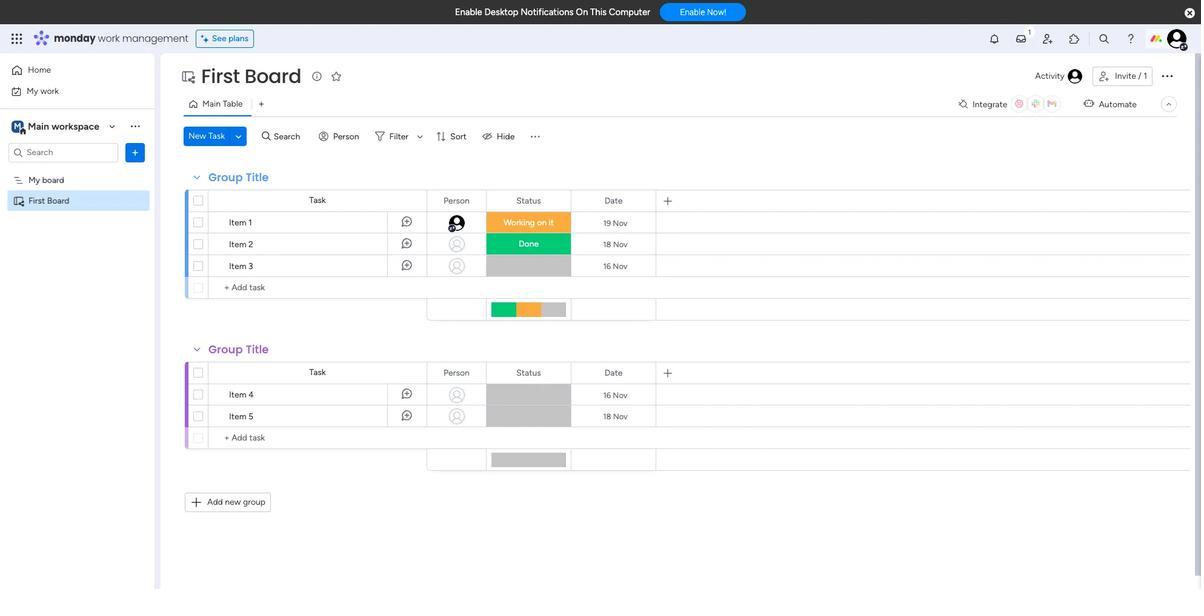 Task type: locate. For each thing, give the bounding box(es) containing it.
1 group title field from the top
[[206, 170, 272, 186]]

1 vertical spatial date
[[605, 368, 623, 378]]

workspace image
[[12, 120, 24, 133]]

0 vertical spatial date field
[[602, 194, 626, 208]]

board up add view icon
[[245, 62, 302, 90]]

1 vertical spatial date field
[[602, 367, 626, 380]]

enable for enable desktop notifications on this computer
[[455, 7, 483, 18]]

1 status from the top
[[517, 196, 541, 206]]

shareable board image
[[181, 69, 195, 84], [13, 195, 24, 206]]

16 nov
[[604, 262, 628, 271], [604, 391, 628, 400]]

1 vertical spatial board
[[47, 196, 69, 206]]

work
[[98, 32, 120, 45], [40, 86, 59, 96]]

help image
[[1126, 33, 1138, 45]]

home
[[28, 65, 51, 75]]

Group Title field
[[206, 170, 272, 186], [206, 342, 272, 358]]

my board
[[29, 175, 64, 185]]

0 vertical spatial person
[[333, 131, 359, 142]]

item left 2
[[229, 240, 247, 250]]

2 group title from the top
[[209, 342, 269, 357]]

collapse board header image
[[1165, 99, 1175, 109]]

first up main table on the top of the page
[[201, 62, 240, 90]]

1 vertical spatial person field
[[441, 367, 473, 380]]

5 nov from the top
[[614, 412, 628, 421]]

2 status from the top
[[517, 368, 541, 378]]

1 vertical spatial shareable board image
[[13, 195, 24, 206]]

my left board
[[29, 175, 40, 185]]

enable for enable now!
[[681, 7, 706, 17]]

status for 1st status field from the bottom of the page
[[517, 368, 541, 378]]

item
[[229, 218, 247, 228], [229, 240, 247, 250], [229, 261, 247, 272], [229, 390, 247, 400], [229, 412, 247, 422]]

title up 4
[[246, 342, 269, 357]]

working
[[504, 218, 535, 228]]

my inside list box
[[29, 175, 40, 185]]

item left 5
[[229, 412, 247, 422]]

1 vertical spatial work
[[40, 86, 59, 96]]

board down board
[[47, 196, 69, 206]]

2 nov from the top
[[614, 240, 628, 249]]

first down my board
[[29, 196, 45, 206]]

1 horizontal spatial board
[[245, 62, 302, 90]]

0 vertical spatial title
[[246, 170, 269, 185]]

first
[[201, 62, 240, 90], [29, 196, 45, 206]]

task for status
[[309, 195, 326, 206]]

enable now!
[[681, 7, 727, 17]]

1 vertical spatial status field
[[514, 367, 544, 380]]

list box containing my board
[[0, 167, 155, 375]]

item left 3
[[229, 261, 247, 272]]

0 vertical spatial group title
[[209, 170, 269, 185]]

0 vertical spatial 16 nov
[[604, 262, 628, 271]]

group title field for status
[[206, 170, 272, 186]]

1 18 from the top
[[604, 240, 612, 249]]

board
[[245, 62, 302, 90], [47, 196, 69, 206]]

work for monday
[[98, 32, 120, 45]]

person
[[333, 131, 359, 142], [444, 196, 470, 206], [444, 368, 470, 378]]

item for item 2
[[229, 240, 247, 250]]

0 vertical spatial work
[[98, 32, 120, 45]]

arrow down image
[[413, 129, 428, 144]]

3
[[249, 261, 253, 272]]

status
[[517, 196, 541, 206], [517, 368, 541, 378]]

main
[[203, 99, 221, 109], [28, 120, 49, 132]]

item for item 4
[[229, 390, 247, 400]]

group title up item 4
[[209, 342, 269, 357]]

main right workspace image
[[28, 120, 49, 132]]

0 horizontal spatial first board
[[29, 196, 69, 206]]

sort button
[[431, 127, 474, 146]]

0 vertical spatial board
[[245, 62, 302, 90]]

group title down angle down image
[[209, 170, 269, 185]]

my
[[27, 86, 38, 96], [29, 175, 40, 185]]

new task
[[189, 131, 225, 141]]

18 nov
[[604, 240, 628, 249], [604, 412, 628, 421]]

0 vertical spatial first board
[[201, 62, 302, 90]]

person inside popup button
[[333, 131, 359, 142]]

nov for 2
[[614, 240, 628, 249]]

main inside button
[[203, 99, 221, 109]]

title down v2 search 'image'
[[246, 170, 269, 185]]

0 horizontal spatial enable
[[455, 7, 483, 18]]

2 person field from the top
[[441, 367, 473, 380]]

group title field up item 4
[[206, 342, 272, 358]]

enable inside button
[[681, 7, 706, 17]]

1 vertical spatial + add task text field
[[215, 431, 421, 446]]

1
[[1145, 71, 1148, 81], [249, 218, 252, 228]]

main table
[[203, 99, 243, 109]]

1 vertical spatial group title
[[209, 342, 269, 357]]

18 nov for item 5
[[604, 412, 628, 421]]

my down home
[[27, 86, 38, 96]]

0 horizontal spatial shareable board image
[[13, 195, 24, 206]]

1 vertical spatial task
[[309, 195, 326, 206]]

group down angle down image
[[209, 170, 243, 185]]

+ Add task text field
[[215, 281, 421, 295], [215, 431, 421, 446]]

1 status field from the top
[[514, 194, 544, 208]]

4 item from the top
[[229, 390, 247, 400]]

status for first status field from the top
[[517, 196, 541, 206]]

1 vertical spatial status
[[517, 368, 541, 378]]

1 vertical spatial first board
[[29, 196, 69, 206]]

0 vertical spatial group title field
[[206, 170, 272, 186]]

0 vertical spatial group
[[209, 170, 243, 185]]

invite / 1 button
[[1093, 67, 1153, 86]]

integrate
[[973, 99, 1008, 109]]

work for my
[[40, 86, 59, 96]]

task for person
[[309, 368, 326, 378]]

search everything image
[[1099, 33, 1111, 45]]

table
[[223, 99, 243, 109]]

group up item 4
[[209, 342, 243, 357]]

1 person field from the top
[[441, 194, 473, 208]]

1 vertical spatial group title field
[[206, 342, 272, 358]]

0 vertical spatial person field
[[441, 194, 473, 208]]

1 horizontal spatial 1
[[1145, 71, 1148, 81]]

work inside button
[[40, 86, 59, 96]]

activity
[[1036, 71, 1066, 81]]

monday work management
[[54, 32, 188, 45]]

1 group title from the top
[[209, 170, 269, 185]]

item 5
[[229, 412, 254, 422]]

title for status
[[246, 170, 269, 185]]

enable
[[455, 7, 483, 18], [681, 7, 706, 17]]

1 vertical spatial title
[[246, 342, 269, 357]]

computer
[[609, 7, 651, 18]]

2 18 from the top
[[604, 412, 612, 421]]

1 horizontal spatial first
[[201, 62, 240, 90]]

add to favorites image
[[331, 70, 343, 82]]

1 date from the top
[[605, 196, 623, 206]]

0 vertical spatial my
[[27, 86, 38, 96]]

enable left now!
[[681, 7, 706, 17]]

work right monday
[[98, 32, 120, 45]]

2 title from the top
[[246, 342, 269, 357]]

1 vertical spatial 18
[[604, 412, 612, 421]]

2 18 nov from the top
[[604, 412, 628, 421]]

autopilot image
[[1085, 96, 1095, 111]]

4
[[249, 390, 254, 400]]

work down home
[[40, 86, 59, 96]]

item 1
[[229, 218, 252, 228]]

1 group from the top
[[209, 170, 243, 185]]

group title
[[209, 170, 269, 185], [209, 342, 269, 357]]

main left table
[[203, 99, 221, 109]]

1 vertical spatial group
[[209, 342, 243, 357]]

workspace options image
[[129, 120, 141, 132]]

0 vertical spatial date
[[605, 196, 623, 206]]

first board
[[201, 62, 302, 90], [29, 196, 69, 206]]

group title field down angle down image
[[206, 170, 272, 186]]

1 vertical spatial 16
[[604, 391, 611, 400]]

1 horizontal spatial work
[[98, 32, 120, 45]]

2 item from the top
[[229, 240, 247, 250]]

18
[[604, 240, 612, 249], [604, 412, 612, 421]]

Search in workspace field
[[25, 146, 101, 159]]

1 vertical spatial my
[[29, 175, 40, 185]]

0 horizontal spatial main
[[28, 120, 49, 132]]

1 vertical spatial 18 nov
[[604, 412, 628, 421]]

0 vertical spatial 18
[[604, 240, 612, 249]]

0 vertical spatial first
[[201, 62, 240, 90]]

1 right /
[[1145, 71, 1148, 81]]

my inside button
[[27, 86, 38, 96]]

automate
[[1100, 99, 1138, 109]]

2 group from the top
[[209, 342, 243, 357]]

1 image
[[1025, 25, 1036, 39]]

0 vertical spatial + add task text field
[[215, 281, 421, 295]]

now!
[[708, 7, 727, 17]]

person button
[[314, 127, 367, 146]]

1 vertical spatial 1
[[249, 218, 252, 228]]

5 item from the top
[[229, 412, 247, 422]]

1 horizontal spatial enable
[[681, 7, 706, 17]]

0 vertical spatial 1
[[1145, 71, 1148, 81]]

list box
[[0, 167, 155, 375]]

16
[[604, 262, 611, 271], [604, 391, 611, 400]]

my work button
[[7, 82, 130, 101]]

group for person
[[209, 342, 243, 357]]

task
[[208, 131, 225, 141], [309, 195, 326, 206], [309, 368, 326, 378]]

0 vertical spatial task
[[208, 131, 225, 141]]

my for my board
[[29, 175, 40, 185]]

2 vertical spatial person
[[444, 368, 470, 378]]

enable left desktop
[[455, 7, 483, 18]]

2 + add task text field from the top
[[215, 431, 421, 446]]

date
[[605, 196, 623, 206], [605, 368, 623, 378]]

item left 4
[[229, 390, 247, 400]]

group title field for person
[[206, 342, 272, 358]]

1 title from the top
[[246, 170, 269, 185]]

activity button
[[1031, 67, 1089, 86]]

item up the item 2
[[229, 218, 247, 228]]

add new group
[[207, 497, 266, 508]]

3 item from the top
[[229, 261, 247, 272]]

see plans button
[[196, 30, 254, 48]]

1 vertical spatial main
[[28, 120, 49, 132]]

0 horizontal spatial first
[[29, 196, 45, 206]]

First Board field
[[198, 62, 305, 90]]

1 nov from the top
[[613, 219, 628, 228]]

item 3
[[229, 261, 253, 272]]

3 nov from the top
[[613, 262, 628, 271]]

0 vertical spatial 16
[[604, 262, 611, 271]]

1 horizontal spatial main
[[203, 99, 221, 109]]

0 vertical spatial status field
[[514, 194, 544, 208]]

group
[[209, 170, 243, 185], [209, 342, 243, 357]]

group title for person
[[209, 342, 269, 357]]

Date field
[[602, 194, 626, 208], [602, 367, 626, 380]]

home button
[[7, 61, 130, 80]]

filter
[[390, 131, 409, 142]]

nov
[[613, 219, 628, 228], [614, 240, 628, 249], [613, 262, 628, 271], [613, 391, 628, 400], [614, 412, 628, 421]]

first board down my board
[[29, 196, 69, 206]]

Person field
[[441, 194, 473, 208], [441, 367, 473, 380]]

0 horizontal spatial 1
[[249, 218, 252, 228]]

title
[[246, 170, 269, 185], [246, 342, 269, 357]]

2 group title field from the top
[[206, 342, 272, 358]]

18 for item 2
[[604, 240, 612, 249]]

main inside workspace selection element
[[28, 120, 49, 132]]

options image
[[1161, 68, 1175, 83]]

dapulse close image
[[1186, 7, 1196, 19]]

new task button
[[184, 127, 230, 146]]

1 18 nov from the top
[[604, 240, 628, 249]]

0 vertical spatial status
[[517, 196, 541, 206]]

on
[[576, 7, 588, 18]]

task inside button
[[208, 131, 225, 141]]

0 vertical spatial main
[[203, 99, 221, 109]]

2 vertical spatial task
[[309, 368, 326, 378]]

1 horizontal spatial shareable board image
[[181, 69, 195, 84]]

option
[[0, 169, 155, 172]]

desktop
[[485, 7, 519, 18]]

1 up 2
[[249, 218, 252, 228]]

shareable board image inside list box
[[13, 195, 24, 206]]

add
[[207, 497, 223, 508]]

2 date from the top
[[605, 368, 623, 378]]

apps image
[[1069, 33, 1081, 45]]

0 horizontal spatial work
[[40, 86, 59, 96]]

1 vertical spatial 16 nov
[[604, 391, 628, 400]]

first board up add view icon
[[201, 62, 302, 90]]

0 vertical spatial 18 nov
[[604, 240, 628, 249]]

Status field
[[514, 194, 544, 208], [514, 367, 544, 380]]

1 item from the top
[[229, 218, 247, 228]]



Task type: describe. For each thing, give the bounding box(es) containing it.
angle down image
[[236, 132, 242, 141]]

my work
[[27, 86, 59, 96]]

notifications
[[521, 7, 574, 18]]

notifications image
[[989, 33, 1001, 45]]

plans
[[229, 33, 249, 44]]

1 vertical spatial person
[[444, 196, 470, 206]]

my for my work
[[27, 86, 38, 96]]

invite
[[1116, 71, 1137, 81]]

add view image
[[259, 100, 264, 109]]

workspace
[[51, 120, 99, 132]]

add new group button
[[185, 493, 271, 512]]

show board description image
[[310, 70, 325, 82]]

enable desktop notifications on this computer
[[455, 7, 651, 18]]

options image
[[129, 146, 141, 159]]

group
[[243, 497, 266, 508]]

1 date field from the top
[[602, 194, 626, 208]]

see plans
[[212, 33, 249, 44]]

this
[[591, 7, 607, 18]]

main workspace
[[28, 120, 99, 132]]

2
[[249, 240, 253, 250]]

workspace selection element
[[12, 119, 101, 135]]

item 4
[[229, 390, 254, 400]]

nov for 5
[[614, 412, 628, 421]]

4 nov from the top
[[613, 391, 628, 400]]

v2 search image
[[262, 130, 271, 143]]

on
[[537, 218, 547, 228]]

enable now! button
[[661, 3, 747, 21]]

item 2
[[229, 240, 253, 250]]

1 vertical spatial first
[[29, 196, 45, 206]]

5
[[249, 412, 254, 422]]

nov for 3
[[613, 262, 628, 271]]

dapulse integrations image
[[959, 100, 968, 109]]

monday
[[54, 32, 96, 45]]

2 date field from the top
[[602, 367, 626, 380]]

invite / 1
[[1116, 71, 1148, 81]]

item for item 3
[[229, 261, 247, 272]]

/
[[1139, 71, 1142, 81]]

Search field
[[271, 128, 307, 145]]

working on it
[[504, 218, 554, 228]]

management
[[122, 32, 188, 45]]

1 16 from the top
[[604, 262, 611, 271]]

19
[[604, 219, 611, 228]]

19 nov
[[604, 219, 628, 228]]

1 inside 'invite / 1' button
[[1145, 71, 1148, 81]]

m
[[14, 121, 21, 131]]

main table button
[[184, 95, 252, 114]]

main for main table
[[203, 99, 221, 109]]

group title for status
[[209, 170, 269, 185]]

0 horizontal spatial board
[[47, 196, 69, 206]]

2 status field from the top
[[514, 367, 544, 380]]

done
[[519, 239, 539, 249]]

1 + add task text field from the top
[[215, 281, 421, 295]]

2 16 from the top
[[604, 391, 611, 400]]

jacob simon image
[[1168, 29, 1187, 49]]

it
[[549, 218, 554, 228]]

sort
[[451, 131, 467, 142]]

18 nov for item 2
[[604, 240, 628, 249]]

main for main workspace
[[28, 120, 49, 132]]

new
[[189, 131, 206, 141]]

invite members image
[[1043, 33, 1055, 45]]

see
[[212, 33, 227, 44]]

hide
[[497, 131, 515, 142]]

title for person
[[246, 342, 269, 357]]

18 for item 5
[[604, 412, 612, 421]]

hide button
[[478, 127, 522, 146]]

0 vertical spatial shareable board image
[[181, 69, 195, 84]]

select product image
[[11, 33, 23, 45]]

1 horizontal spatial first board
[[201, 62, 302, 90]]

filter button
[[370, 127, 428, 146]]

menu image
[[530, 130, 542, 143]]

inbox image
[[1016, 33, 1028, 45]]

new
[[225, 497, 241, 508]]

item for item 1
[[229, 218, 247, 228]]

board
[[42, 175, 64, 185]]

group for status
[[209, 170, 243, 185]]

2 16 nov from the top
[[604, 391, 628, 400]]

item for item 5
[[229, 412, 247, 422]]

1 16 nov from the top
[[604, 262, 628, 271]]



Task type: vqa. For each thing, say whether or not it's contained in the screenshot.
My
yes



